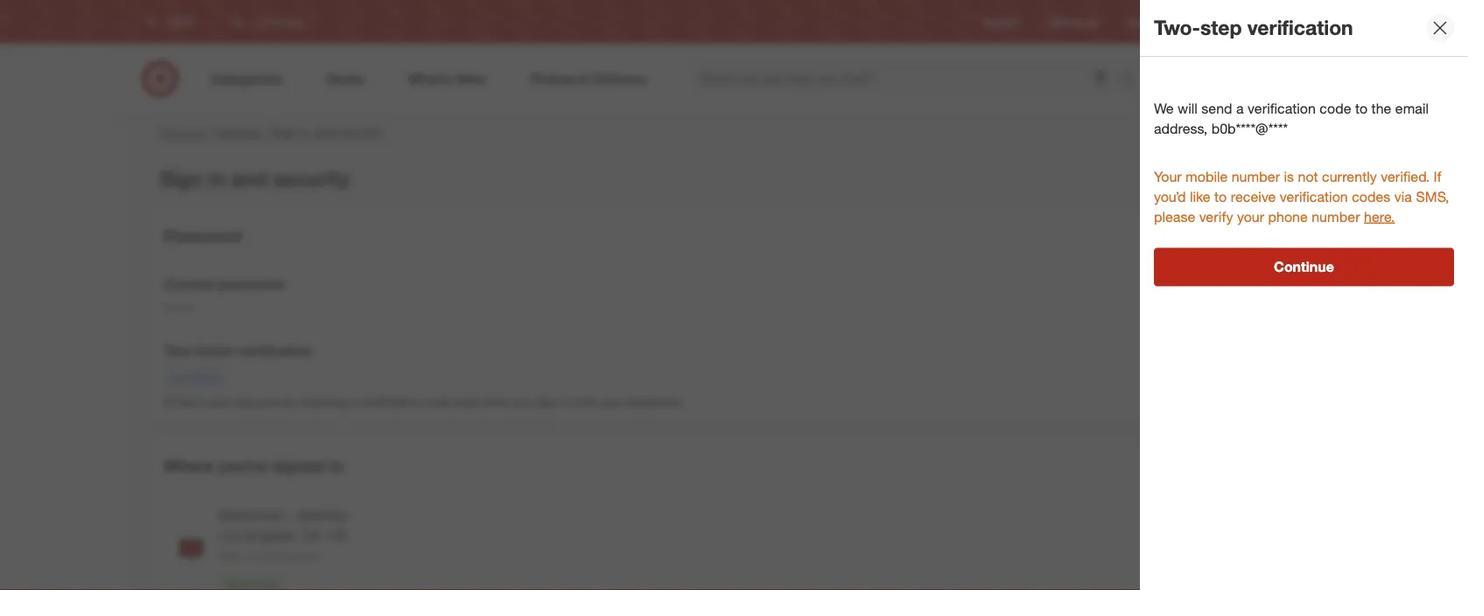 Task type: vqa. For each thing, say whether or not it's contained in the screenshot.
value
no



Task type: locate. For each thing, give the bounding box(es) containing it.
sign
[[534, 394, 557, 409]]

to
[[1355, 100, 1368, 117], [1214, 188, 1227, 205]]

a up b0b****@****
[[1236, 100, 1244, 117]]

1 horizontal spatial two-
[[1154, 15, 1200, 40]]

0 vertical spatial current
[[164, 276, 214, 293]]

a inside we will send a verification code to the email address,                   b0b****@****
[[1236, 100, 1244, 117]]

a right requiring on the left of page
[[350, 394, 357, 409]]

web
[[219, 550, 240, 563]]

email
[[1395, 100, 1429, 117]]

to right like
[[1214, 188, 1227, 205]]

via
[[1394, 188, 1412, 205]]

account link
[[160, 125, 206, 140]]

with
[[573, 394, 596, 409]]

search button
[[1113, 59, 1155, 101]]

0 horizontal spatial to
[[1214, 188, 1227, 205]]

in down settings link
[[208, 166, 225, 191]]

continue button
[[1154, 248, 1454, 286]]

verification
[[1247, 15, 1353, 40], [1248, 100, 1316, 117], [1280, 188, 1348, 205], [239, 342, 313, 359], [360, 394, 420, 409]]

0 horizontal spatial and
[[231, 166, 267, 191]]

1 horizontal spatial number
[[1312, 208, 1360, 225]]

los
[[219, 527, 241, 544]]

0 horizontal spatial current
[[164, 276, 214, 293]]

receive
[[1231, 188, 1276, 205]]

we
[[1154, 100, 1174, 117]]

sign down account
[[160, 166, 203, 191]]

number down codes
[[1312, 208, 1360, 225]]

password
[[164, 226, 241, 246]]

1 horizontal spatial -
[[288, 507, 293, 524]]

0 vertical spatial number
[[1232, 168, 1280, 185]]

please
[[1154, 208, 1195, 225]]

registry
[[982, 15, 1021, 28]]

0 vertical spatial -
[[288, 507, 293, 524]]

1 horizontal spatial /
[[265, 125, 269, 140]]

in left with
[[561, 394, 570, 409]]

0 vertical spatial and
[[314, 125, 334, 140]]

two-
[[1154, 15, 1200, 40], [164, 342, 196, 359]]

password
[[218, 276, 283, 293]]

your down receive
[[1237, 208, 1264, 225]]

to left the the
[[1355, 100, 1368, 117]]

0 vertical spatial to
[[1355, 100, 1368, 117]]

active
[[191, 372, 220, 385]]

2 horizontal spatial your
[[1237, 208, 1264, 225]]

a
[[1236, 100, 1244, 117], [350, 394, 357, 409]]

0 vertical spatial two-
[[1154, 15, 1200, 40]]

0 horizontal spatial code
[[423, 394, 451, 409]]

verification inside we will send a verification code to the email address,                   b0b****@****
[[1248, 100, 1316, 117]]

1 vertical spatial current
[[250, 550, 285, 563]]

and down settings link
[[231, 166, 267, 191]]

current inside macintosh - desktop los angeles, ca, us web - current device
[[250, 550, 285, 563]]

redcard
[[1126, 15, 1168, 28]]

here.
[[1364, 208, 1395, 225]]

phone
[[1268, 208, 1308, 225]]

/ right settings link
[[265, 125, 269, 140]]

0 horizontal spatial your
[[207, 394, 231, 409]]

sign right settings link
[[273, 125, 297, 140]]

and up 'sign in and security'
[[314, 125, 334, 140]]

angeles,
[[245, 527, 297, 544]]

number up receive
[[1232, 168, 1280, 185]]

0 horizontal spatial sign
[[160, 166, 203, 191]]

2 / from the left
[[265, 125, 269, 140]]

account
[[234, 394, 278, 409]]

currently
[[1322, 168, 1377, 185]]

/
[[209, 125, 213, 140], [265, 125, 269, 140]]

/ left settings
[[209, 125, 213, 140]]

your
[[1237, 208, 1264, 225], [207, 394, 231, 409], [600, 394, 623, 409]]

code left each on the bottom left of the page
[[423, 394, 451, 409]]

-
[[288, 507, 293, 524], [243, 550, 247, 563]]

to inside we will send a verification code to the email address,                   b0b****@****
[[1355, 100, 1368, 117]]

0 vertical spatial sign
[[273, 125, 297, 140]]

two- inside dialog
[[1154, 15, 1200, 40]]

1 vertical spatial and
[[231, 166, 267, 191]]

1 vertical spatial code
[[423, 394, 451, 409]]

your right with
[[600, 394, 623, 409]]

factor
[[196, 342, 235, 359]]

0 vertical spatial code
[[1320, 100, 1351, 117]]

account / settings / sign in and security
[[160, 125, 381, 140]]

1 vertical spatial to
[[1214, 188, 1227, 205]]

sign
[[273, 125, 297, 140], [160, 166, 203, 191]]

0 horizontal spatial /
[[209, 125, 213, 140]]

security
[[338, 125, 381, 140], [272, 166, 350, 191]]

0 horizontal spatial -
[[243, 550, 247, 563]]

0 horizontal spatial number
[[1232, 168, 1280, 185]]

current
[[164, 276, 214, 293], [250, 550, 285, 563]]

1 horizontal spatial a
[[1236, 100, 1244, 117]]

0 horizontal spatial two-
[[164, 342, 196, 359]]

find
[[1283, 15, 1303, 28]]

code left the the
[[1320, 100, 1351, 117]]

1 horizontal spatial code
[[1320, 100, 1351, 117]]

not
[[1298, 168, 1318, 185]]

number
[[1232, 168, 1280, 185], [1312, 208, 1360, 225]]

1 horizontal spatial to
[[1355, 100, 1368, 117]]

1 vertical spatial -
[[243, 550, 247, 563]]

two- for factor
[[164, 342, 196, 359]]

0 horizontal spatial a
[[350, 394, 357, 409]]

b0b****@****
[[1211, 120, 1288, 137]]

1 vertical spatial a
[[350, 394, 357, 409]]

in
[[301, 125, 310, 140], [208, 166, 225, 191], [561, 394, 570, 409], [329, 456, 343, 476]]

0 vertical spatial a
[[1236, 100, 1244, 117]]

ad
[[1085, 15, 1098, 28]]

current down angeles,
[[250, 550, 285, 563]]

1 horizontal spatial sign
[[273, 125, 297, 140]]

1 horizontal spatial and
[[314, 125, 334, 140]]

search
[[1113, 72, 1155, 89]]

you're
[[219, 456, 267, 476]]

address,
[[1154, 120, 1207, 137]]

verified.
[[1381, 168, 1430, 185]]

- up angeles,
[[288, 507, 293, 524]]

step
[[1200, 15, 1242, 40]]

sms,
[[1416, 188, 1449, 205]]

the
[[1371, 100, 1391, 117]]

here. link
[[1364, 208, 1395, 225]]

and
[[314, 125, 334, 140], [231, 166, 267, 191]]

settings
[[217, 125, 262, 140]]

each
[[454, 394, 481, 409]]

current up ******
[[164, 276, 214, 293]]

device
[[288, 550, 319, 563]]

- right web
[[243, 550, 247, 563]]

sign in and security
[[160, 166, 350, 191]]

your down active
[[207, 394, 231, 409]]

1 vertical spatial two-
[[164, 342, 196, 359]]

code
[[1320, 100, 1351, 117], [423, 394, 451, 409]]

current inside current password ******
[[164, 276, 214, 293]]

your mobile number is not currently verified. if you'd like to receive verification codes via sms, please verify your phone number
[[1154, 168, 1449, 225]]

1 horizontal spatial current
[[250, 550, 285, 563]]

current password ******
[[164, 276, 283, 319]]

target circle link
[[1196, 14, 1255, 29]]



Task type: describe. For each thing, give the bounding box(es) containing it.
circle
[[1228, 15, 1255, 28]]

******
[[164, 302, 193, 319]]

is
[[1284, 168, 1294, 185]]

not active
[[171, 372, 220, 385]]

you'd
[[1154, 188, 1186, 205]]

redcard link
[[1126, 14, 1168, 29]]

not
[[171, 372, 188, 385]]

your
[[1154, 168, 1182, 185]]

find stores link
[[1283, 14, 1336, 29]]

send
[[1201, 100, 1232, 117]]

password.
[[627, 394, 683, 409]]

we will send a verification code to the email address,                   b0b****@****
[[1154, 100, 1429, 137]]

1 / from the left
[[209, 125, 213, 140]]

us
[[328, 527, 347, 544]]

in right settings link
[[301, 125, 310, 140]]

registry link
[[982, 14, 1021, 29]]

verification inside your mobile number is not currently verified. if you'd like to receive verification codes via sms, please verify your phone number
[[1280, 188, 1348, 205]]

weekly
[[1049, 15, 1082, 28]]

two- for step
[[1154, 15, 1200, 40]]

two-step verification dialog
[[1140, 0, 1468, 591]]

codes
[[1352, 188, 1390, 205]]

signed
[[272, 456, 325, 476]]

requiring
[[298, 394, 347, 409]]

your inside your mobile number is not currently verified. if you'd like to receive verification codes via sms, please verify your phone number
[[1237, 208, 1264, 225]]

verify
[[1199, 208, 1233, 225]]

settings link
[[217, 125, 262, 140]]

protect your account by requiring a verification code each time you sign in with your password.
[[164, 394, 683, 409]]

protect
[[164, 394, 203, 409]]

macintosh
[[219, 507, 284, 524]]

time
[[484, 394, 508, 409]]

What can we help you find? suggestions appear below search field
[[689, 59, 1125, 98]]

desktop
[[297, 507, 348, 524]]

code inside we will send a verification code to the email address,                   b0b****@****
[[1320, 100, 1351, 117]]

like
[[1190, 188, 1211, 205]]

1 vertical spatial security
[[272, 166, 350, 191]]

find stores
[[1283, 15, 1336, 28]]

two-step verification
[[1154, 15, 1353, 40]]

target circle
[[1196, 15, 1255, 28]]

ca,
[[301, 527, 324, 544]]

by
[[282, 394, 295, 409]]

weekly ad link
[[1049, 14, 1098, 29]]

target
[[1196, 15, 1225, 28]]

continue
[[1274, 258, 1334, 275]]

two-factor verification
[[164, 342, 313, 359]]

if
[[1434, 168, 1441, 185]]

weekly ad
[[1049, 15, 1098, 28]]

where you're signed in
[[164, 456, 343, 476]]

macintosh - desktop los angeles, ca, us web - current device
[[219, 507, 348, 563]]

1 vertical spatial number
[[1312, 208, 1360, 225]]

to inside your mobile number is not currently verified. if you'd like to receive verification codes via sms, please verify your phone number
[[1214, 188, 1227, 205]]

stores
[[1306, 15, 1336, 28]]

mobile
[[1186, 168, 1228, 185]]

0 vertical spatial security
[[338, 125, 381, 140]]

account
[[160, 125, 206, 140]]

will
[[1178, 100, 1197, 117]]

you
[[511, 394, 531, 409]]

1 horizontal spatial your
[[600, 394, 623, 409]]

in right signed
[[329, 456, 343, 476]]

1 vertical spatial sign
[[160, 166, 203, 191]]

where
[[164, 456, 215, 476]]



